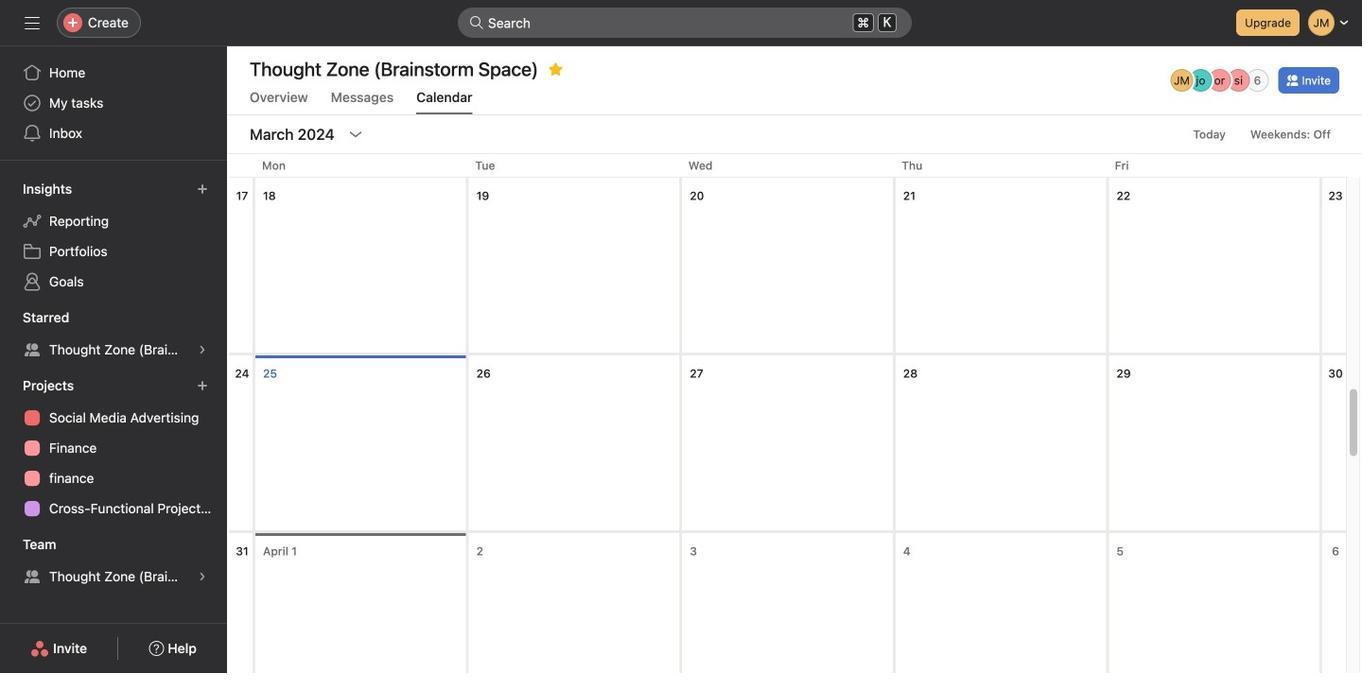 Task type: vqa. For each thing, say whether or not it's contained in the screenshot.
project
no



Task type: describe. For each thing, give the bounding box(es) containing it.
global element
[[0, 46, 227, 160]]

remove from starred image
[[548, 62, 563, 77]]

projects element
[[0, 369, 227, 528]]

teams element
[[0, 528, 227, 596]]

see details, thought zone (brainstorm space) image
[[197, 572, 208, 583]]

Search tasks, projects, and more text field
[[458, 8, 912, 38]]

pick month image
[[348, 127, 363, 142]]

see details, thought zone (brainstorm space) image
[[197, 344, 208, 356]]

new insights image
[[197, 184, 208, 195]]

insights element
[[0, 172, 227, 301]]



Task type: locate. For each thing, give the bounding box(es) containing it.
None field
[[458, 8, 912, 38]]

new project or portfolio image
[[197, 380, 208, 392]]

starred element
[[0, 301, 227, 369]]

prominent image
[[469, 15, 485, 30]]

hide sidebar image
[[25, 15, 40, 30]]



